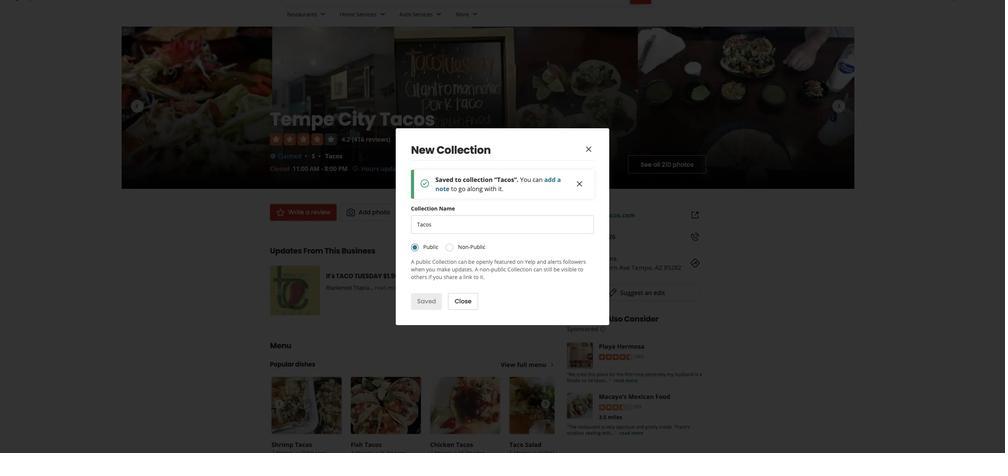 Task type: vqa. For each thing, say whether or not it's contained in the screenshot.
"See hours" link
yes



Task type: describe. For each thing, give the bounding box(es) containing it.
link
[[463, 274, 472, 281]]

playa hermosa link
[[599, 343, 645, 351]]

3.5 star rating image
[[599, 405, 632, 411]]

close image inside success alert
[[575, 180, 584, 189]]

fish tacos
[[351, 441, 382, 450]]

"we
[[567, 372, 575, 378]]

home services
[[340, 11, 377, 18]]

tempe,
[[632, 264, 653, 272]]

see for see all 210 photos
[[641, 160, 652, 169]]

24 add v2 image
[[499, 208, 508, 217]]

auto
[[399, 11, 411, 18]]

today's special mon. 3-23 image
[[434, 266, 484, 316]]

make
[[437, 266, 450, 273]]

ave
[[619, 264, 630, 272]]

it's
[[326, 272, 335, 281]]

tacos link
[[325, 152, 342, 161]]

24 camera v2 image
[[346, 208, 355, 217]]

collection down on at bottom right
[[508, 266, 532, 273]]

0 vertical spatial previous image
[[132, 102, 141, 111]]

85282
[[664, 264, 681, 272]]

is inside '"we tried this place for the first time yesterday my husband is a foodie so he loves…"'
[[695, 372, 698, 378]]

"the restaurant is very spacious and pretty inside. there's outdoor seating with…"
[[567, 424, 690, 437]]

1065
[[634, 354, 644, 360]]

2 photo of tempe city tacos - tempe, az, us. image from the left
[[272, 27, 394, 189]]

popular dishes
[[270, 361, 315, 369]]

24 chevron down v2 image for restaurants
[[318, 10, 328, 19]]

1 vertical spatial you
[[433, 274, 442, 281]]

info alert
[[352, 164, 447, 173]]

edit
[[654, 289, 665, 297]]

"tacos".
[[494, 176, 519, 184]]

hours
[[464, 166, 477, 172]]

(480)
[[573, 233, 588, 241]]

hours updated 2 months ago
[[361, 165, 447, 173]]

you inside success alert
[[520, 176, 531, 184]]

auto services
[[399, 11, 433, 18]]

reviews)
[[366, 135, 390, 144]]

24 share v2 image
[[406, 208, 415, 217]]

can inside success alert
[[533, 176, 543, 184]]

saved inside success alert
[[435, 176, 453, 184]]

still
[[544, 266, 552, 273]]

today's special mon. 3-23
[[490, 272, 569, 281]]

playa hermosa image
[[567, 343, 593, 369]]

collection left name
[[411, 205, 438, 212]]

1 horizontal spatial previous image
[[275, 286, 283, 296]]

an
[[645, 289, 652, 297]]

alerts
[[548, 258, 562, 266]]

1 vertical spatial a
[[475, 266, 478, 273]]

new collection dialog
[[0, 0, 1005, 454]]

popular
[[270, 361, 294, 369]]

505
[[634, 404, 642, 411]]

1 vertical spatial can
[[458, 258, 467, 266]]

24 save v2 image
[[452, 208, 461, 217]]

2 vertical spatial can
[[533, 266, 542, 273]]

to left the e
[[578, 266, 583, 273]]

"we tried this place for the first time yesterday my husband is a foodie so he loves…"
[[567, 372, 702, 384]]

spacious
[[616, 424, 635, 431]]

tacos for shrimp tacos
[[295, 441, 312, 450]]

119
[[573, 264, 584, 272]]

auto services link
[[393, 4, 450, 26]]

3-
[[555, 272, 562, 281]]

more inside it's taco tuesday $1.50ea blackened tilapia… read more
[[388, 284, 401, 292]]

new
[[411, 143, 434, 158]]

full
[[517, 361, 527, 369]]

4 photo of tempe city tacos - tempe, az, us. image from the left
[[854, 27, 976, 189]]

miles
[[608, 414, 622, 421]]

a inside the add a note
[[557, 176, 561, 184]]

close
[[455, 297, 472, 306]]

11:00
[[293, 165, 308, 173]]

he
[[588, 378, 593, 384]]

az
[[655, 264, 662, 272]]

1 vertical spatial saved
[[464, 208, 483, 217]]

might
[[583, 314, 605, 325]]

0 vertical spatial you
[[426, 266, 435, 273]]

non-
[[458, 244, 470, 251]]

read more link for hermosa
[[614, 378, 638, 384]]

updates from this business
[[270, 246, 375, 257]]

close button
[[448, 293, 478, 310]]

closed 11:00 am - 8:00 pm
[[270, 165, 348, 173]]

4.2 (416 reviews)
[[342, 135, 390, 144]]

shrimp
[[271, 441, 293, 450]]

non-public
[[458, 244, 485, 251]]

0 horizontal spatial be
[[468, 258, 475, 266]]

collection up make
[[432, 258, 457, 266]]

24 chevron down v2 image for auto services
[[434, 10, 443, 19]]

4.2
[[342, 135, 350, 144]]

a inside '"we tried this place for the first time yesterday my husband is a foodie so he loves…"'
[[699, 372, 702, 378]]

0 vertical spatial saved button
[[445, 204, 489, 221]]

today's
[[490, 272, 514, 281]]

to right link
[[474, 274, 479, 281]]

967-
[[589, 233, 602, 241]]

16 info v2 image
[[600, 327, 606, 333]]

a inside write a review link
[[305, 208, 310, 217]]

get directions link
[[573, 255, 617, 263]]

14 chevron right outline image
[[549, 363, 555, 368]]

fish tacos link
[[351, 377, 421, 454]]

photos
[[673, 160, 694, 169]]

visible
[[561, 266, 577, 273]]

is inside "the restaurant is very spacious and pretty inside. there's outdoor seating with…"
[[601, 424, 605, 431]]

shrimp tacos image
[[271, 377, 342, 435]]

playa hermosa
[[599, 343, 645, 351]]

to left go
[[451, 185, 457, 193]]

write a review link
[[270, 204, 337, 221]]

claimed
[[278, 152, 302, 161]]

read more for hermosa
[[614, 378, 638, 384]]

fish
[[351, 441, 363, 450]]

a inside a public collection can be openly featured on yelp and alerts followers when you make updates. a non-public collection can still be visible to others if you share a link to it.
[[459, 274, 462, 281]]

2 vertical spatial saved
[[417, 297, 436, 306]]

success alert
[[411, 170, 594, 199]]

(416
[[352, 135, 364, 144]]

inside.
[[659, 424, 673, 431]]

8226
[[602, 233, 616, 241]]

services for home services
[[356, 11, 377, 18]]

special
[[515, 272, 538, 281]]

time
[[634, 372, 644, 378]]

updates.
[[452, 266, 473, 273]]

my
[[667, 372, 674, 378]]

1 photo of tempe city tacos - tempe, az, us. image from the left
[[56, 27, 272, 189]]

along
[[467, 185, 483, 193]]

24 pencil v2 image
[[608, 289, 617, 298]]

home
[[340, 11, 355, 18]]

updated
[[381, 165, 405, 173]]

tacos for fish tacos
[[365, 441, 382, 450]]

24 chevron down v2 image for home services
[[378, 10, 387, 19]]

read more for mexican
[[620, 430, 643, 437]]

add a note link
[[435, 176, 561, 193]]

chicken tacos image
[[430, 377, 500, 435]]

you might also consider
[[567, 314, 658, 325]]

get directions 119 e southern ave tempe, az 85282
[[573, 255, 681, 272]]

sponsored
[[567, 325, 598, 334]]



Task type: locate. For each thing, give the bounding box(es) containing it.
16 claim filled v2 image
[[270, 153, 276, 159]]

1 horizontal spatial public
[[470, 244, 485, 251]]

24 chevron down v2 image left auto
[[378, 10, 387, 19]]

0 vertical spatial read more link
[[614, 378, 638, 384]]

read down tuesday
[[375, 284, 386, 292]]

210
[[662, 160, 671, 169]]

outdoor
[[567, 430, 584, 437]]

ago
[[436, 165, 447, 173]]

follow button
[[492, 204, 536, 221]]

review
[[311, 208, 331, 217]]

photo of tempe city tacos - tempe, az, us. good eating! image
[[638, 27, 854, 189]]

1 horizontal spatial next image
[[835, 102, 844, 111]]

add
[[358, 208, 371, 217]]

see hours
[[455, 166, 477, 172]]

macayo's mexican food image
[[567, 394, 593, 419]]

be up updates.
[[468, 258, 475, 266]]

read more link
[[614, 378, 638, 384], [620, 430, 643, 437]]

24 chevron down v2 image
[[318, 10, 328, 19], [378, 10, 387, 19], [434, 10, 443, 19]]

featured
[[494, 258, 516, 266]]

playa
[[599, 343, 615, 351]]

tacos up 8:00
[[325, 152, 342, 161]]

1 vertical spatial it.
[[480, 274, 485, 281]]

see left all
[[641, 160, 652, 169]]

public up make
[[423, 244, 438, 251]]

1 vertical spatial and
[[636, 424, 644, 431]]

0 horizontal spatial a
[[411, 258, 414, 266]]

be
[[468, 258, 475, 266], [554, 266, 560, 273]]

you
[[520, 176, 531, 184], [567, 314, 582, 325]]

24 chevron down v2 image
[[470, 10, 480, 19]]

and up still
[[537, 258, 546, 266]]

saved down if
[[417, 297, 436, 306]]

it. down non-
[[480, 274, 485, 281]]

very
[[606, 424, 615, 431]]

1 services from the left
[[356, 11, 377, 18]]

2 services from the left
[[413, 11, 433, 18]]

collection
[[437, 143, 491, 158], [411, 205, 438, 212], [432, 258, 457, 266], [508, 266, 532, 273]]

shrimp tacos
[[271, 441, 312, 450]]

$
[[312, 152, 315, 161]]

4.2 star rating image
[[270, 133, 337, 146]]

1 vertical spatial be
[[554, 266, 560, 273]]

closed
[[270, 165, 290, 173]]

you right "tacos".
[[520, 176, 531, 184]]

from
[[303, 246, 323, 257]]

next image for previous icon
[[541, 400, 550, 409]]

0 horizontal spatial public
[[423, 244, 438, 251]]

is
[[695, 372, 698, 378], [601, 424, 605, 431]]

24 checkmark badged v2 image
[[420, 179, 429, 188]]

saved button down if
[[411, 293, 442, 310]]

0 vertical spatial public
[[416, 258, 431, 266]]

0 vertical spatial more
[[388, 284, 401, 292]]

more right the
[[625, 378, 638, 384]]

24 chevron down v2 image right the restaurants
[[318, 10, 328, 19]]

photo
[[372, 208, 390, 217]]

more left pretty
[[631, 430, 643, 437]]

1 horizontal spatial public
[[491, 266, 506, 273]]

2 vertical spatial more
[[631, 430, 643, 437]]

1 horizontal spatial be
[[554, 266, 560, 273]]

home services link
[[334, 4, 393, 26]]

consider
[[624, 314, 658, 325]]

16 info v2 image
[[352, 166, 358, 172]]

tried
[[577, 372, 587, 378]]

tacos for chicken tacos
[[456, 441, 473, 450]]

for
[[609, 372, 615, 378]]

add
[[544, 176, 556, 184]]

1 vertical spatial is
[[601, 424, 605, 431]]

write
[[288, 208, 304, 217]]

public up when
[[416, 258, 431, 266]]

first
[[625, 372, 633, 378]]

0 vertical spatial next image
[[835, 102, 844, 111]]

write a review
[[288, 208, 331, 217]]

1 vertical spatial saved button
[[411, 293, 442, 310]]

hermosa
[[617, 343, 645, 351]]

photo of tempe city tacos - tempe, az, us. image
[[56, 27, 272, 189], [272, 27, 394, 189], [394, 27, 516, 189], [854, 27, 976, 189]]

saved button inside new collection dialog
[[411, 293, 442, 310]]

1 vertical spatial read more link
[[620, 430, 643, 437]]

0 horizontal spatial it.
[[480, 274, 485, 281]]

tacos right chicken
[[456, 441, 473, 450]]

0 horizontal spatial is
[[601, 424, 605, 431]]

go
[[458, 185, 466, 193]]

menu
[[270, 341, 291, 352]]

business
[[342, 246, 375, 257]]

1 vertical spatial public
[[491, 266, 506, 273]]

1 vertical spatial close image
[[575, 180, 584, 189]]

read more link for mexican
[[620, 430, 643, 437]]

it's taco tuesday $1.50ea image
[[270, 266, 320, 316]]

menu
[[529, 361, 546, 369]]

view
[[501, 361, 515, 369]]

0 horizontal spatial and
[[537, 258, 546, 266]]

1 vertical spatial read
[[614, 378, 624, 384]]

24 phone v2 image
[[691, 233, 700, 242]]

tacos right shrimp
[[295, 441, 312, 450]]

it. right the "with"
[[498, 185, 503, 193]]

read left first
[[614, 378, 624, 384]]

3.5 miles
[[599, 414, 622, 421]]

1 horizontal spatial and
[[636, 424, 644, 431]]

24 chevron down v2 image right auto services
[[434, 10, 443, 19]]

be down alerts
[[554, 266, 560, 273]]

see all 210 photos link
[[628, 156, 706, 174]]

2 horizontal spatial 24 chevron down v2 image
[[434, 10, 443, 19]]

read inside it's taco tuesday $1.50ea blackened tilapia… read more
[[375, 284, 386, 292]]

it. inside a public collection can be openly featured on yelp and alerts followers when you make updates. a non-public collection can still be visible to others if you share a link to it.
[[480, 274, 485, 281]]

"the
[[567, 424, 577, 431]]

followers
[[563, 258, 586, 266]]

2 vertical spatial read
[[620, 430, 630, 437]]

can left still
[[533, 266, 542, 273]]

add photo link
[[340, 204, 397, 221]]

see all 210 photos
[[641, 160, 694, 169]]

24 chevron down v2 image inside the "home services" link
[[378, 10, 387, 19]]

a right write
[[305, 208, 310, 217]]

tilapia…
[[353, 284, 373, 292]]

a
[[557, 176, 561, 184], [305, 208, 310, 217], [459, 274, 462, 281], [699, 372, 702, 378]]

services for auto services
[[413, 11, 433, 18]]

salad
[[525, 441, 542, 450]]

business categories element
[[281, 4, 961, 26]]

previous image
[[275, 400, 283, 409]]

24 external link v2 image
[[691, 211, 700, 220]]

0 horizontal spatial public
[[416, 258, 431, 266]]

when
[[411, 266, 425, 273]]

more for playa
[[625, 378, 638, 384]]

0 vertical spatial a
[[411, 258, 414, 266]]

photo of tempe city tacos - tempe, az, us. street tacos! image
[[516, 27, 638, 189]]

0 vertical spatial saved
[[435, 176, 453, 184]]

you
[[426, 266, 435, 273], [433, 274, 442, 281]]

it. inside success alert
[[498, 185, 503, 193]]

to up go
[[455, 176, 461, 184]]

a right 'add' at the top of page
[[557, 176, 561, 184]]

(480) 967-8226
[[573, 233, 616, 241]]

a left link
[[459, 274, 462, 281]]

0 vertical spatial is
[[695, 372, 698, 378]]

macayo's mexican food link
[[599, 393, 670, 402]]

4.5 star rating image
[[599, 355, 632, 361]]

with
[[484, 185, 497, 193]]

saved to collection "tacos". you can
[[435, 176, 544, 184]]

next image
[[835, 102, 844, 111], [541, 400, 550, 409]]

saved
[[435, 176, 453, 184], [464, 208, 483, 217], [417, 297, 436, 306]]

you right if
[[433, 274, 442, 281]]

more down $1.50ea
[[388, 284, 401, 292]]

macayo's
[[599, 393, 627, 402]]

and inside a public collection can be openly featured on yelp and alerts followers when you make updates. a non-public collection can still be visible to others if you share a link to it.
[[537, 258, 546, 266]]

read more
[[614, 378, 638, 384], [620, 430, 643, 437]]

$1.50ea
[[383, 272, 406, 281]]

24 directions v2 image
[[691, 259, 700, 268]]

tempe city tacos
[[270, 107, 435, 132]]

read right with…"
[[620, 430, 630, 437]]

on
[[517, 258, 523, 266]]

foodie
[[567, 378, 580, 384]]

a right husband
[[699, 372, 702, 378]]

new collection
[[411, 143, 491, 158]]

services right home
[[356, 11, 377, 18]]

saved right 24 save v2 icon
[[464, 208, 483, 217]]

0 vertical spatial and
[[537, 258, 546, 266]]

24 star v2 image
[[276, 208, 285, 217]]

public
[[416, 258, 431, 266], [491, 266, 506, 273]]

None search field
[[282, 0, 653, 4]]

1 vertical spatial previous image
[[275, 286, 283, 296]]

close image
[[584, 145, 593, 154], [575, 180, 584, 189]]

mexican
[[628, 393, 654, 402]]

1 horizontal spatial it.
[[498, 185, 503, 193]]

8:00
[[325, 165, 337, 173]]

1 horizontal spatial 24 chevron down v2 image
[[378, 10, 387, 19]]

read for macayo's
[[620, 430, 630, 437]]

1 vertical spatial you
[[567, 314, 582, 325]]

chicken tacos link
[[430, 377, 500, 454]]

3 photo of tempe city tacos - tempe, az, us. image from the left
[[394, 27, 516, 189]]

macayo's mexican food
[[599, 393, 670, 402]]

1 24 chevron down v2 image from the left
[[318, 10, 328, 19]]

share button
[[400, 204, 442, 221]]

menu element
[[258, 328, 581, 454]]

you up if
[[426, 266, 435, 273]]

1 horizontal spatial is
[[695, 372, 698, 378]]

tacos right fish
[[365, 441, 382, 450]]

collection up see hours
[[437, 143, 491, 158]]

and inside "the restaurant is very spacious and pretty inside. there's outdoor seating with…"
[[636, 424, 644, 431]]

share
[[418, 208, 436, 217]]

0 horizontal spatial you
[[520, 176, 531, 184]]

previous image
[[132, 102, 141, 111], [275, 286, 283, 296]]

it's taco tuesday $1.50ea blackened tilapia… read more
[[326, 272, 406, 292]]

0 vertical spatial it.
[[498, 185, 503, 193]]

0 horizontal spatial next image
[[541, 400, 550, 409]]

1 horizontal spatial saved button
[[445, 204, 489, 221]]

Collection Name text field
[[411, 216, 594, 234]]

tuesday
[[354, 272, 382, 281]]

to go along with it.
[[449, 185, 503, 193]]

1 horizontal spatial services
[[413, 11, 433, 18]]

can left 'add' at the top of page
[[533, 176, 543, 184]]

place
[[597, 372, 608, 378]]

see hours link
[[452, 165, 480, 174]]

next image for previous image to the top
[[835, 102, 844, 111]]

0 horizontal spatial 24 chevron down v2 image
[[318, 10, 328, 19]]

(416 reviews) link
[[352, 135, 390, 144]]

restaurants
[[287, 11, 317, 18]]

taco
[[336, 272, 353, 281]]

0 horizontal spatial see
[[455, 166, 463, 172]]

1 vertical spatial read more
[[620, 430, 643, 437]]

1 horizontal spatial a
[[475, 266, 478, 273]]

2 24 chevron down v2 image from the left
[[378, 10, 387, 19]]

saved up note
[[435, 176, 453, 184]]

public up openly
[[470, 244, 485, 251]]

is right husband
[[695, 372, 698, 378]]

0 vertical spatial read more
[[614, 378, 638, 384]]

fish tacos image
[[351, 377, 421, 435]]

a up when
[[411, 258, 414, 266]]

a left non-
[[475, 266, 478, 273]]

updates from this business element
[[258, 233, 592, 316]]

services right auto
[[413, 11, 433, 18]]

0 vertical spatial you
[[520, 176, 531, 184]]

1 horizontal spatial see
[[641, 160, 652, 169]]

0 vertical spatial close image
[[584, 145, 593, 154]]

0 horizontal spatial saved button
[[411, 293, 442, 310]]

mon.
[[539, 272, 554, 281]]

public down featured
[[491, 266, 506, 273]]

see for see hours
[[455, 166, 463, 172]]

read for playa
[[614, 378, 624, 384]]

1 vertical spatial more
[[625, 378, 638, 384]]

more for macayo's
[[631, 430, 643, 437]]

0 horizontal spatial previous image
[[132, 102, 141, 111]]

tacos up new
[[380, 107, 435, 132]]

24 chevron down v2 image inside auto services link
[[434, 10, 443, 19]]

23
[[562, 272, 569, 281]]

is left 'very'
[[601, 424, 605, 431]]

0 horizontal spatial services
[[356, 11, 377, 18]]

0 vertical spatial can
[[533, 176, 543, 184]]

you up the sponsored
[[567, 314, 582, 325]]

24 chevron down v2 image inside restaurants link
[[318, 10, 328, 19]]

2 public from the left
[[470, 244, 485, 251]]

also
[[606, 314, 623, 325]]

suggest
[[620, 289, 643, 297]]

can up updates.
[[458, 258, 467, 266]]

3 24 chevron down v2 image from the left
[[434, 10, 443, 19]]

1 horizontal spatial you
[[567, 314, 582, 325]]

1 vertical spatial next image
[[541, 400, 550, 409]]

1 public from the left
[[423, 244, 438, 251]]

openly
[[476, 258, 493, 266]]

see left hours
[[455, 166, 463, 172]]

food
[[655, 393, 670, 402]]

can
[[533, 176, 543, 184], [458, 258, 467, 266], [533, 266, 542, 273]]

chicken
[[430, 441, 454, 450]]

taco salad image
[[509, 377, 580, 435]]

0 vertical spatial read
[[375, 284, 386, 292]]

and left pretty
[[636, 424, 644, 431]]

saved button down go
[[445, 204, 489, 221]]

name
[[439, 205, 455, 212]]

0 vertical spatial be
[[468, 258, 475, 266]]



